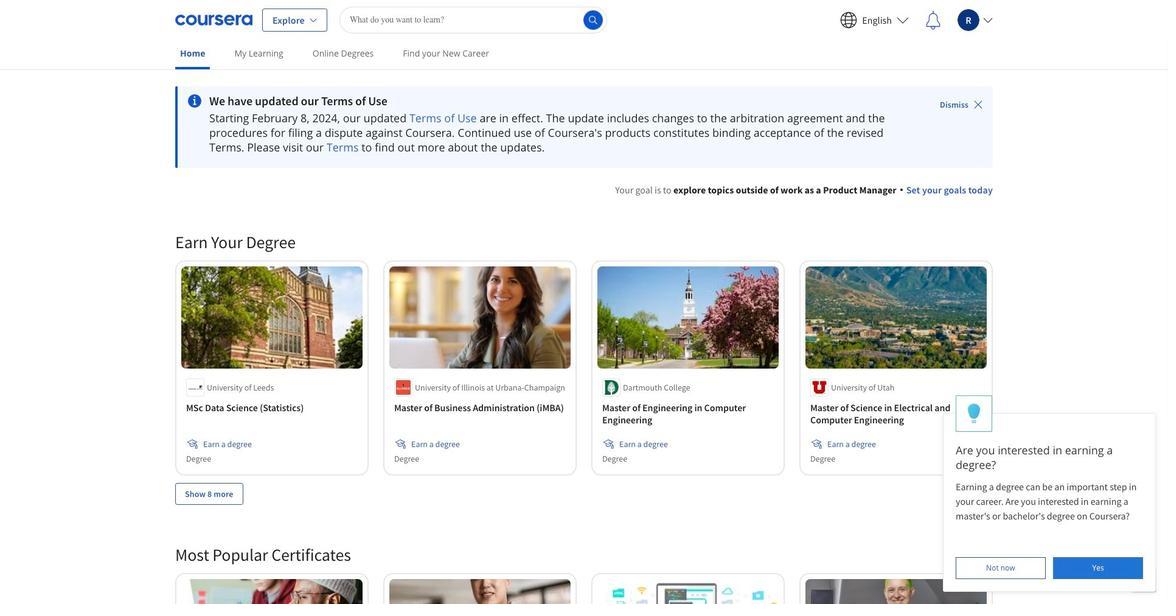 Task type: vqa. For each thing, say whether or not it's contained in the screenshot.
What do you want to learn? text box
yes



Task type: describe. For each thing, give the bounding box(es) containing it.
lightbulb tip image
[[968, 403, 980, 424]]

information: we have updated our terms of use element
[[209, 94, 906, 108]]

earn your degree collection element
[[168, 212, 1000, 524]]

coursera image
[[175, 10, 252, 30]]



Task type: locate. For each thing, give the bounding box(es) containing it.
What do you want to learn? text field
[[339, 6, 607, 33]]

help center image
[[1136, 572, 1151, 587]]

None search field
[[339, 6, 607, 33]]

most popular certificates collection element
[[168, 524, 1000, 604]]

alice element
[[943, 395, 1156, 592]]

main content
[[0, 71, 1168, 604]]



